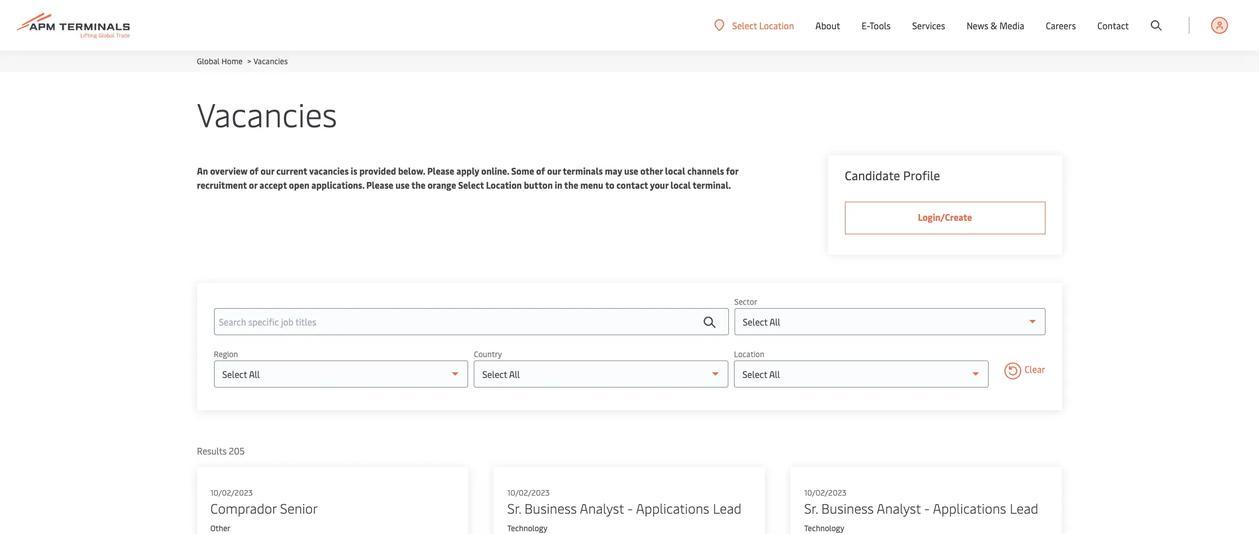 Task type: vqa. For each thing, say whether or not it's contained in the screenshot.
the –
no



Task type: describe. For each thing, give the bounding box(es) containing it.
media
[[1000, 19, 1024, 32]]

vacancies
[[309, 165, 349, 177]]

login/create
[[918, 211, 972, 223]]

services button
[[912, 0, 945, 51]]

2 analyst from the left
[[877, 499, 921, 517]]

2 sr. from the left
[[804, 499, 818, 517]]

2 technology from the left
[[804, 523, 844, 534]]

online.
[[481, 165, 509, 177]]

0 vertical spatial vacancies
[[253, 56, 288, 66]]

2 10/02/2023 sr. business analyst - applications lead technology from the left
[[804, 487, 1039, 534]]

open
[[289, 179, 309, 191]]

profile
[[903, 167, 940, 184]]

global home > vacancies
[[197, 56, 288, 66]]

e-
[[862, 19, 870, 32]]

results 205
[[197, 444, 245, 457]]

clear
[[1025, 362, 1045, 375]]

applications.
[[311, 179, 365, 191]]

global home link
[[197, 56, 243, 66]]

other
[[640, 165, 663, 177]]

1 vertical spatial local
[[671, 179, 691, 191]]

205
[[229, 444, 245, 457]]

1 vertical spatial select
[[458, 179, 484, 191]]

candidate profile
[[845, 167, 940, 184]]

3 10/02/2023 from the left
[[804, 487, 847, 498]]

news
[[967, 19, 989, 32]]

select location
[[732, 19, 794, 31]]

careers
[[1046, 19, 1076, 32]]

1 our from the left
[[261, 165, 274, 177]]

is
[[351, 165, 357, 177]]

provided
[[359, 165, 396, 177]]

about
[[815, 19, 840, 32]]

2 business from the left
[[821, 499, 874, 517]]

2 the from the left
[[564, 179, 578, 191]]

e-tools button
[[862, 0, 891, 51]]

2 vertical spatial location
[[734, 349, 765, 359]]

contact
[[616, 179, 648, 191]]

other
[[210, 523, 230, 534]]

sector
[[734, 296, 757, 307]]

home
[[222, 56, 243, 66]]

terminal.
[[693, 179, 731, 191]]

current
[[276, 165, 307, 177]]

0 vertical spatial location
[[759, 19, 794, 31]]

news & media button
[[967, 0, 1024, 51]]

text search text field
[[214, 308, 729, 335]]

please inside the an overview of our current vacancies is provided below. please apply online. some of our terminals may use other local channels for recruitment or accept open applications.
[[427, 165, 454, 177]]

some
[[511, 165, 534, 177]]

1 applications from the left
[[636, 499, 709, 517]]

please use the orange select location button in the menu to contact your local terminal.
[[366, 179, 731, 191]]

1 the from the left
[[411, 179, 426, 191]]

apply
[[456, 165, 479, 177]]

2 lead from the left
[[1010, 499, 1039, 517]]

1 sr. from the left
[[507, 499, 521, 517]]

candidate
[[845, 167, 900, 184]]



Task type: locate. For each thing, give the bounding box(es) containing it.
1 horizontal spatial -
[[924, 499, 930, 517]]

1 of from the left
[[250, 165, 259, 177]]

1 horizontal spatial analyst
[[877, 499, 921, 517]]

select
[[732, 19, 757, 31], [458, 179, 484, 191]]

0 vertical spatial please
[[427, 165, 454, 177]]

the
[[411, 179, 426, 191], [564, 179, 578, 191]]

about button
[[815, 0, 840, 51]]

0 horizontal spatial please
[[366, 179, 393, 191]]

1 vertical spatial please
[[366, 179, 393, 191]]

use inside the an overview of our current vacancies is provided below. please apply online. some of our terminals may use other local channels for recruitment or accept open applications.
[[624, 165, 638, 177]]

0 horizontal spatial -
[[627, 499, 633, 517]]

10/02/2023 sr. business analyst - applications lead technology
[[507, 487, 742, 534], [804, 487, 1039, 534]]

button
[[524, 179, 553, 191]]

orange
[[428, 179, 456, 191]]

region
[[214, 349, 238, 359]]

1 vertical spatial location
[[486, 179, 522, 191]]

1 - from the left
[[627, 499, 633, 517]]

country
[[474, 349, 502, 359]]

overview
[[210, 165, 248, 177]]

use
[[624, 165, 638, 177], [395, 179, 410, 191]]

location
[[759, 19, 794, 31], [486, 179, 522, 191], [734, 349, 765, 359]]

menu
[[580, 179, 603, 191]]

-
[[627, 499, 633, 517], [924, 499, 930, 517]]

an overview of our current vacancies is provided below. please apply online. some of our terminals may use other local channels for recruitment or accept open applications.
[[197, 165, 738, 191]]

1 horizontal spatial sr.
[[804, 499, 818, 517]]

1 vertical spatial vacancies
[[197, 91, 337, 136]]

0 horizontal spatial the
[[411, 179, 426, 191]]

1 technology from the left
[[507, 523, 548, 534]]

vacancies right >
[[253, 56, 288, 66]]

10/02/2023 inside 10/02/2023 comprador senior other
[[210, 487, 253, 498]]

1 10/02/2023 from the left
[[210, 487, 253, 498]]

2 - from the left
[[924, 499, 930, 517]]

comprador
[[210, 499, 277, 517]]

0 horizontal spatial sr.
[[507, 499, 521, 517]]

0 vertical spatial use
[[624, 165, 638, 177]]

login/create link
[[845, 202, 1045, 234]]

e-tools
[[862, 19, 891, 32]]

technology
[[507, 523, 548, 534], [804, 523, 844, 534]]

location left the about popup button
[[759, 19, 794, 31]]

of
[[250, 165, 259, 177], [536, 165, 545, 177]]

2 applications from the left
[[933, 499, 1006, 517]]

senior
[[280, 499, 318, 517]]

our up in
[[547, 165, 561, 177]]

careers button
[[1046, 0, 1076, 51]]

please
[[427, 165, 454, 177], [366, 179, 393, 191]]

accept
[[259, 179, 287, 191]]

global
[[197, 56, 220, 66]]

our up accept
[[261, 165, 274, 177]]

1 horizontal spatial the
[[564, 179, 578, 191]]

recruitment
[[197, 179, 247, 191]]

0 horizontal spatial analyst
[[580, 499, 624, 517]]

may
[[605, 165, 622, 177]]

local inside the an overview of our current vacancies is provided below. please apply online. some of our terminals may use other local channels for recruitment or accept open applications.
[[665, 165, 685, 177]]

contact
[[1097, 19, 1129, 32]]

2 10/02/2023 from the left
[[507, 487, 550, 498]]

10/02/2023
[[210, 487, 253, 498], [507, 487, 550, 498], [804, 487, 847, 498]]

local up "your"
[[665, 165, 685, 177]]

vacancies down >
[[197, 91, 337, 136]]

1 analyst from the left
[[580, 499, 624, 517]]

0 vertical spatial local
[[665, 165, 685, 177]]

1 horizontal spatial technology
[[804, 523, 844, 534]]

2 our from the left
[[547, 165, 561, 177]]

1 horizontal spatial 10/02/2023
[[507, 487, 550, 498]]

or
[[249, 179, 257, 191]]

0 horizontal spatial business
[[525, 499, 577, 517]]

use up contact
[[624, 165, 638, 177]]

the right in
[[564, 179, 578, 191]]

your
[[650, 179, 669, 191]]

our
[[261, 165, 274, 177], [547, 165, 561, 177]]

1 horizontal spatial our
[[547, 165, 561, 177]]

0 vertical spatial select
[[732, 19, 757, 31]]

>
[[247, 56, 251, 66]]

1 horizontal spatial use
[[624, 165, 638, 177]]

1 10/02/2023 sr. business analyst - applications lead technology from the left
[[507, 487, 742, 534]]

0 horizontal spatial 10/02/2023 sr. business analyst - applications lead technology
[[507, 487, 742, 534]]

1 lead from the left
[[713, 499, 742, 517]]

0 horizontal spatial technology
[[507, 523, 548, 534]]

news & media
[[967, 19, 1024, 32]]

1 vertical spatial use
[[395, 179, 410, 191]]

of up the or
[[250, 165, 259, 177]]

vacancies
[[253, 56, 288, 66], [197, 91, 337, 136]]

1 horizontal spatial lead
[[1010, 499, 1039, 517]]

0 horizontal spatial lead
[[713, 499, 742, 517]]

0 horizontal spatial applications
[[636, 499, 709, 517]]

in
[[555, 179, 562, 191]]

to
[[605, 179, 614, 191]]

local right "your"
[[671, 179, 691, 191]]

below.
[[398, 165, 425, 177]]

services
[[912, 19, 945, 32]]

select location button
[[714, 19, 794, 31]]

location down online.
[[486, 179, 522, 191]]

0 horizontal spatial of
[[250, 165, 259, 177]]

please down provided
[[366, 179, 393, 191]]

location down sector
[[734, 349, 765, 359]]

please up orange
[[427, 165, 454, 177]]

use down below.
[[395, 179, 410, 191]]

1 horizontal spatial of
[[536, 165, 545, 177]]

of up "button"
[[536, 165, 545, 177]]

analyst
[[580, 499, 624, 517], [877, 499, 921, 517]]

1 business from the left
[[525, 499, 577, 517]]

0 horizontal spatial 10/02/2023
[[210, 487, 253, 498]]

channels
[[687, 165, 724, 177]]

the down below.
[[411, 179, 426, 191]]

1 horizontal spatial select
[[732, 19, 757, 31]]

&
[[991, 19, 997, 32]]

local
[[665, 165, 685, 177], [671, 179, 691, 191]]

results
[[197, 444, 227, 457]]

2 of from the left
[[536, 165, 545, 177]]

10/02/2023 comprador senior other
[[210, 487, 318, 534]]

0 horizontal spatial select
[[458, 179, 484, 191]]

0 horizontal spatial use
[[395, 179, 410, 191]]

1 horizontal spatial please
[[427, 165, 454, 177]]

tools
[[870, 19, 891, 32]]

applications
[[636, 499, 709, 517], [933, 499, 1006, 517]]

sr.
[[507, 499, 521, 517], [804, 499, 818, 517]]

clear button
[[1004, 362, 1045, 381]]

1 horizontal spatial business
[[821, 499, 874, 517]]

for
[[726, 165, 738, 177]]

lead
[[713, 499, 742, 517], [1010, 499, 1039, 517]]

contact button
[[1097, 0, 1129, 51]]

0 horizontal spatial our
[[261, 165, 274, 177]]

1 horizontal spatial 10/02/2023 sr. business analyst - applications lead technology
[[804, 487, 1039, 534]]

2 horizontal spatial 10/02/2023
[[804, 487, 847, 498]]

1 horizontal spatial applications
[[933, 499, 1006, 517]]

terminals
[[563, 165, 603, 177]]

an
[[197, 165, 208, 177]]

business
[[525, 499, 577, 517], [821, 499, 874, 517]]



